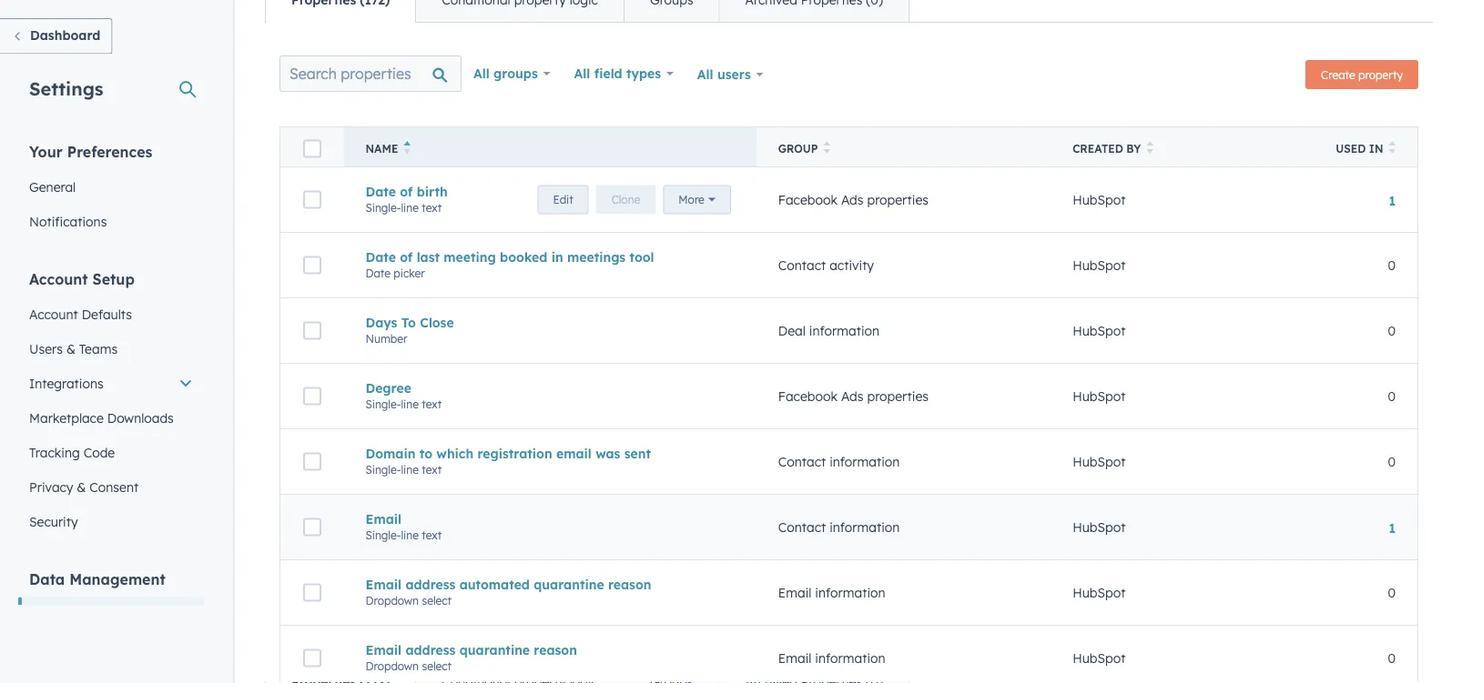 Task type: vqa. For each thing, say whether or not it's contained in the screenshot.
Picker
yes



Task type: locate. For each thing, give the bounding box(es) containing it.
users
[[29, 341, 63, 357]]

1 vertical spatial account
[[29, 306, 78, 322]]

& for users
[[66, 341, 76, 357]]

5 0 from the top
[[1388, 585, 1396, 601]]

birth
[[417, 184, 448, 200]]

line
[[401, 201, 419, 215], [401, 398, 419, 411], [401, 463, 419, 477], [401, 529, 419, 543]]

2 select from the top
[[422, 660, 452, 674]]

domain to which registration email was sent button
[[366, 446, 735, 462]]

0 horizontal spatial all
[[474, 66, 490, 82]]

1 vertical spatial 1 button
[[1389, 521, 1396, 536]]

1 horizontal spatial clone button
[[746, 528, 806, 557]]

Search search field
[[280, 56, 462, 92]]

select
[[422, 594, 452, 608], [422, 660, 452, 674]]

contact
[[779, 258, 826, 273], [779, 454, 826, 470], [779, 520, 826, 536]]

0 horizontal spatial clone
[[612, 193, 641, 207]]

2 address from the top
[[406, 643, 456, 659]]

1 horizontal spatial press to sort. image
[[1389, 141, 1396, 154]]

7 hubspot from the top
[[1073, 585, 1126, 601]]

data management
[[29, 571, 166, 589]]

email
[[366, 512, 402, 528], [366, 577, 402, 593], [779, 585, 812, 601], [366, 643, 402, 659], [779, 651, 812, 667]]

0
[[1388, 258, 1396, 273], [1388, 323, 1396, 339], [1388, 389, 1396, 405], [1388, 454, 1396, 470], [1388, 585, 1396, 601], [1388, 651, 1396, 667]]

of for birth
[[400, 184, 413, 200]]

degree single-line text
[[366, 380, 442, 411]]

0 vertical spatial facebook ads properties
[[779, 192, 929, 208]]

4 hubspot from the top
[[1073, 389, 1126, 405]]

all left users
[[697, 66, 714, 82]]

0 vertical spatial more
[[679, 193, 705, 207]]

1 vertical spatial dropdown
[[366, 660, 419, 674]]

3 date from the top
[[366, 267, 391, 280]]

email address quarantine reason button
[[366, 643, 735, 659]]

0 vertical spatial dropdown
[[366, 594, 419, 608]]

1 1 button from the top
[[1389, 193, 1396, 209]]

facebook down deal on the right of the page
[[779, 389, 838, 405]]

3 press to sort. element from the left
[[1389, 141, 1396, 157]]

1 vertical spatial &
[[77, 480, 86, 495]]

hubspot for days to close
[[1073, 323, 1126, 339]]

0 vertical spatial 1 button
[[1389, 193, 1396, 209]]

facebook down group
[[779, 192, 838, 208]]

press to sort. image
[[824, 141, 831, 154], [1389, 141, 1396, 154]]

press to sort. element inside created by button
[[1147, 141, 1154, 157]]

0 vertical spatial contact information
[[779, 454, 900, 470]]

account
[[29, 270, 88, 288], [29, 306, 78, 322]]

2 vertical spatial contact
[[779, 520, 826, 536]]

facebook ads properties up activity
[[779, 192, 929, 208]]

data
[[29, 571, 65, 589]]

3 text from the top
[[422, 463, 442, 477]]

information for days to close
[[810, 323, 880, 339]]

line inside email single-line text
[[401, 529, 419, 543]]

email address automated quarantine reason button
[[366, 577, 735, 593]]

2 horizontal spatial all
[[697, 66, 714, 82]]

0 horizontal spatial &
[[66, 341, 76, 357]]

dropdown inside email address automated quarantine reason dropdown select
[[366, 594, 419, 608]]

of inside date of birth single-line text
[[400, 184, 413, 200]]

0 vertical spatial clone button
[[596, 185, 656, 214]]

1 press to sort. element from the left
[[824, 141, 831, 157]]

created
[[1073, 142, 1124, 156]]

1 horizontal spatial reason
[[608, 577, 652, 593]]

2 properties from the top
[[867, 389, 929, 405]]

tab list
[[265, 0, 910, 23]]

email address automated quarantine reason dropdown select
[[366, 577, 652, 608]]

dropdown
[[366, 594, 419, 608], [366, 660, 419, 674]]

text inside email single-line text
[[422, 529, 442, 543]]

1 vertical spatial select
[[422, 660, 452, 674]]

email
[[556, 446, 592, 462]]

2 of from the top
[[400, 249, 413, 265]]

1 contact from the top
[[779, 258, 826, 273]]

1 dropdown from the top
[[366, 594, 419, 608]]

0 vertical spatial quarantine
[[534, 577, 604, 593]]

press to sort. element right by
[[1147, 141, 1154, 157]]

line inside date of birth single-line text
[[401, 201, 419, 215]]

0 vertical spatial address
[[406, 577, 456, 593]]

press to sort. image inside group button
[[824, 141, 831, 154]]

email information for email address quarantine reason
[[779, 651, 886, 667]]

of left birth on the left top of the page
[[400, 184, 413, 200]]

2 line from the top
[[401, 398, 419, 411]]

notifications link
[[18, 204, 204, 239]]

address for automated
[[406, 577, 456, 593]]

1 email information from the top
[[779, 585, 886, 601]]

select inside email address automated quarantine reason dropdown select
[[422, 594, 452, 608]]

0 vertical spatial of
[[400, 184, 413, 200]]

of
[[400, 184, 413, 200], [400, 249, 413, 265]]

2 horizontal spatial press to sort. element
[[1389, 141, 1396, 157]]

1 horizontal spatial clone
[[762, 536, 791, 549]]

2 contact from the top
[[779, 454, 826, 470]]

ascending sort. press to sort descending. element
[[404, 141, 411, 157]]

account inside account defaults link
[[29, 306, 78, 322]]

date for date of birth
[[366, 184, 396, 200]]

0 horizontal spatial quarantine
[[460, 643, 530, 659]]

all
[[474, 66, 490, 82], [574, 66, 590, 82], [697, 66, 714, 82]]

properties
[[29, 607, 91, 623]]

press to sort. image right group
[[824, 141, 831, 154]]

press to sort. element inside group button
[[824, 141, 831, 157]]

4 single- from the top
[[366, 529, 401, 543]]

1 single- from the top
[[366, 201, 401, 215]]

press to sort. element right in
[[1389, 141, 1396, 157]]

close
[[420, 315, 454, 331]]

2 1 button from the top
[[1389, 521, 1396, 536]]

email inside the email address quarantine reason dropdown select
[[366, 643, 402, 659]]

single-
[[366, 201, 401, 215], [366, 398, 401, 411], [366, 463, 401, 477], [366, 529, 401, 543]]

2 date from the top
[[366, 249, 396, 265]]

4 line from the top
[[401, 529, 419, 543]]

2 single- from the top
[[366, 398, 401, 411]]

name button
[[344, 127, 757, 167]]

types
[[626, 66, 661, 82]]

1 horizontal spatial more button
[[814, 528, 881, 557]]

2 press to sort. image from the left
[[1389, 141, 1396, 154]]

all left field
[[574, 66, 590, 82]]

quarantine down email button at the bottom
[[534, 577, 604, 593]]

information for email address quarantine reason
[[815, 651, 886, 667]]

facebook ads properties down deal information
[[779, 389, 929, 405]]

5 hubspot from the top
[[1073, 454, 1126, 470]]

0 vertical spatial facebook
[[779, 192, 838, 208]]

of up picker
[[400, 249, 413, 265]]

1 vertical spatial reason
[[534, 643, 577, 659]]

2 hubspot from the top
[[1073, 258, 1126, 273]]

0 vertical spatial account
[[29, 270, 88, 288]]

press to sort. element inside used in button
[[1389, 141, 1396, 157]]

1 vertical spatial email information
[[779, 651, 886, 667]]

more
[[679, 193, 705, 207], [829, 536, 855, 549]]

address inside email address automated quarantine reason dropdown select
[[406, 577, 456, 593]]

1 address from the top
[[406, 577, 456, 593]]

ads up activity
[[841, 192, 864, 208]]

1 vertical spatial contact information
[[779, 520, 900, 536]]

downloads
[[107, 410, 174, 426]]

ascending sort. press to sort descending. image
[[404, 141, 411, 154]]

press to sort. element
[[824, 141, 831, 157], [1147, 141, 1154, 157], [1389, 141, 1396, 157]]

hubspot for email address quarantine reason
[[1073, 651, 1126, 667]]

1 vertical spatial properties
[[867, 389, 929, 405]]

clone button
[[596, 185, 656, 214], [746, 528, 806, 557]]

0 vertical spatial clone
[[612, 193, 641, 207]]

1 vertical spatial of
[[400, 249, 413, 265]]

email for email
[[366, 512, 402, 528]]

1 horizontal spatial all
[[574, 66, 590, 82]]

1 horizontal spatial press to sort. element
[[1147, 141, 1154, 157]]

used in
[[1336, 142, 1384, 156]]

1 properties from the top
[[867, 192, 929, 208]]

settings
[[29, 77, 103, 100]]

information for domain to which registration email was sent
[[830, 454, 900, 470]]

name
[[366, 142, 398, 156]]

number
[[366, 332, 408, 346]]

& right users
[[66, 341, 76, 357]]

1 horizontal spatial quarantine
[[534, 577, 604, 593]]

1 vertical spatial 1
[[1389, 521, 1396, 536]]

quarantine
[[534, 577, 604, 593], [460, 643, 530, 659]]

privacy & consent link
[[18, 470, 204, 505]]

date down name at top left
[[366, 184, 396, 200]]

1 account from the top
[[29, 270, 88, 288]]

general
[[29, 179, 76, 195]]

0 horizontal spatial more button
[[663, 185, 731, 214]]

integrations
[[29, 376, 104, 392]]

0 vertical spatial ads
[[841, 192, 864, 208]]

0 vertical spatial more button
[[663, 185, 731, 214]]

2 dropdown from the top
[[366, 660, 419, 674]]

email inside email single-line text
[[366, 512, 402, 528]]

users & teams link
[[18, 332, 204, 367]]

hubspot for email address automated quarantine reason
[[1073, 585, 1126, 601]]

6 hubspot from the top
[[1073, 520, 1126, 536]]

0 horizontal spatial more
[[679, 193, 705, 207]]

tab panel
[[265, 22, 1433, 684]]

account up account defaults in the top left of the page
[[29, 270, 88, 288]]

2 contact information from the top
[[779, 520, 900, 536]]

hubspot
[[1073, 192, 1126, 208], [1073, 258, 1126, 273], [1073, 323, 1126, 339], [1073, 389, 1126, 405], [1073, 454, 1126, 470], [1073, 520, 1126, 536], [1073, 585, 1126, 601], [1073, 651, 1126, 667]]

text inside date of birth single-line text
[[422, 201, 442, 215]]

0 vertical spatial contact
[[779, 258, 826, 273]]

0 vertical spatial 1
[[1389, 193, 1396, 209]]

1 date from the top
[[366, 184, 396, 200]]

1 0 from the top
[[1388, 258, 1396, 273]]

marketplace downloads link
[[18, 401, 204, 436]]

3 hubspot from the top
[[1073, 323, 1126, 339]]

security link
[[18, 505, 204, 540]]

1 vertical spatial more button
[[814, 528, 881, 557]]

days to close number
[[366, 315, 454, 346]]

2 ads from the top
[[841, 389, 864, 405]]

date left picker
[[366, 267, 391, 280]]

2 facebook ads properties from the top
[[779, 389, 929, 405]]

of inside the date of last meeting booked in meetings tool date picker
[[400, 249, 413, 265]]

tracking
[[29, 445, 80, 461]]

press to sort. element right group
[[824, 141, 831, 157]]

2 text from the top
[[422, 398, 442, 411]]

4 text from the top
[[422, 529, 442, 543]]

account up users
[[29, 306, 78, 322]]

line inside degree single-line text
[[401, 398, 419, 411]]

ads down deal information
[[841, 389, 864, 405]]

facebook ads properties
[[779, 192, 929, 208], [779, 389, 929, 405]]

address inside the email address quarantine reason dropdown select
[[406, 643, 456, 659]]

1 vertical spatial address
[[406, 643, 456, 659]]

press to sort. element for group
[[824, 141, 831, 157]]

0 horizontal spatial reason
[[534, 643, 577, 659]]

1 vertical spatial quarantine
[[460, 643, 530, 659]]

0 horizontal spatial press to sort. image
[[824, 141, 831, 154]]

information
[[810, 323, 880, 339], [830, 454, 900, 470], [830, 520, 900, 536], [815, 585, 886, 601], [815, 651, 886, 667]]

1 vertical spatial facebook ads properties
[[779, 389, 929, 405]]

facebook
[[779, 192, 838, 208], [779, 389, 838, 405]]

activity
[[830, 258, 874, 273]]

1 vertical spatial date
[[366, 249, 396, 265]]

1 for contact information
[[1389, 521, 1396, 536]]

press to sort. image inside used in button
[[1389, 141, 1396, 154]]

1 vertical spatial contact
[[779, 454, 826, 470]]

ads
[[841, 192, 864, 208], [841, 389, 864, 405]]

registration
[[478, 446, 553, 462]]

2 facebook from the top
[[779, 389, 838, 405]]

& for privacy
[[77, 480, 86, 495]]

group button
[[757, 127, 1051, 167]]

users
[[718, 66, 751, 82]]

1 for facebook ads properties
[[1389, 193, 1396, 209]]

3 contact from the top
[[779, 520, 826, 536]]

1 text from the top
[[422, 201, 442, 215]]

6 0 from the top
[[1388, 651, 1396, 667]]

create
[[1322, 68, 1356, 82]]

0 vertical spatial properties
[[867, 192, 929, 208]]

quarantine down email address automated quarantine reason dropdown select
[[460, 643, 530, 659]]

1 vertical spatial clone button
[[746, 528, 806, 557]]

to
[[420, 446, 433, 462]]

3 single- from the top
[[366, 463, 401, 477]]

date of last meeting booked in meetings tool button
[[366, 249, 735, 265]]

2 1 from the top
[[1389, 521, 1396, 536]]

clone
[[612, 193, 641, 207], [762, 536, 791, 549]]

all inside 'popup button'
[[574, 66, 590, 82]]

dropdown inside the email address quarantine reason dropdown select
[[366, 660, 419, 674]]

0 horizontal spatial press to sort. element
[[824, 141, 831, 157]]

email for email address automated quarantine reason
[[366, 577, 402, 593]]

1 horizontal spatial &
[[77, 480, 86, 495]]

2 vertical spatial date
[[366, 267, 391, 280]]

all left groups
[[474, 66, 490, 82]]

privacy & consent
[[29, 480, 139, 495]]

press to sort. element for created by
[[1147, 141, 1154, 157]]

1 1 from the top
[[1389, 193, 1396, 209]]

quarantine inside the email address quarantine reason dropdown select
[[460, 643, 530, 659]]

1
[[1389, 193, 1396, 209], [1389, 521, 1396, 536]]

1 vertical spatial ads
[[841, 389, 864, 405]]

1 vertical spatial facebook
[[779, 389, 838, 405]]

0 vertical spatial date
[[366, 184, 396, 200]]

2 account from the top
[[29, 306, 78, 322]]

1 of from the top
[[400, 184, 413, 200]]

3 line from the top
[[401, 463, 419, 477]]

reason inside the email address quarantine reason dropdown select
[[534, 643, 577, 659]]

1 button
[[1389, 193, 1396, 209], [1389, 521, 1396, 536]]

0 vertical spatial reason
[[608, 577, 652, 593]]

account for account defaults
[[29, 306, 78, 322]]

more button
[[663, 185, 731, 214], [814, 528, 881, 557]]

email inside email address automated quarantine reason dropdown select
[[366, 577, 402, 593]]

1 line from the top
[[401, 201, 419, 215]]

2 press to sort. element from the left
[[1147, 141, 1154, 157]]

1 press to sort. image from the left
[[824, 141, 831, 154]]

& right privacy
[[77, 480, 86, 495]]

1 select from the top
[[422, 594, 452, 608]]

0 vertical spatial email information
[[779, 585, 886, 601]]

address
[[406, 577, 456, 593], [406, 643, 456, 659]]

date inside date of birth single-line text
[[366, 184, 396, 200]]

press to sort. image right in
[[1389, 141, 1396, 154]]

date up picker
[[366, 249, 396, 265]]

all for all field types
[[574, 66, 590, 82]]

meetings
[[567, 249, 626, 265]]

privacy
[[29, 480, 73, 495]]

0 vertical spatial select
[[422, 594, 452, 608]]

date for date of last meeting booked in meetings tool
[[366, 249, 396, 265]]

edit button
[[538, 185, 589, 214]]

4 0 from the top
[[1388, 454, 1396, 470]]

0 vertical spatial &
[[66, 341, 76, 357]]

2 email information from the top
[[779, 651, 886, 667]]

8 hubspot from the top
[[1073, 651, 1126, 667]]

1 ads from the top
[[841, 192, 864, 208]]

1 vertical spatial more
[[829, 536, 855, 549]]

property
[[1359, 68, 1403, 82]]



Task type: describe. For each thing, give the bounding box(es) containing it.
automated
[[460, 577, 530, 593]]

press to sort. image
[[1147, 141, 1154, 154]]

hubspot for domain to which registration email was sent
[[1073, 454, 1126, 470]]

teams
[[79, 341, 118, 357]]

created by
[[1073, 142, 1142, 156]]

all field types
[[574, 66, 661, 82]]

created by button
[[1051, 127, 1309, 167]]

email button
[[366, 512, 735, 528]]

date of birth single-line text
[[366, 184, 448, 215]]

hubspot for degree
[[1073, 389, 1126, 405]]

code
[[84, 445, 115, 461]]

to
[[401, 315, 416, 331]]

deal
[[779, 323, 806, 339]]

email address quarantine reason dropdown select
[[366, 643, 577, 674]]

create property button
[[1306, 60, 1419, 89]]

groups
[[494, 66, 538, 82]]

text inside degree single-line text
[[422, 398, 442, 411]]

marketplace
[[29, 410, 104, 426]]

0 horizontal spatial clone button
[[596, 185, 656, 214]]

which
[[437, 446, 474, 462]]

management
[[69, 571, 166, 589]]

days to close button
[[366, 315, 735, 331]]

tool
[[630, 249, 654, 265]]

address for quarantine
[[406, 643, 456, 659]]

select inside the email address quarantine reason dropdown select
[[422, 660, 452, 674]]

all groups
[[474, 66, 538, 82]]

press to sort. image for used in
[[1389, 141, 1396, 154]]

reason inside email address automated quarantine reason dropdown select
[[608, 577, 652, 593]]

1 hubspot from the top
[[1073, 192, 1126, 208]]

account setup
[[29, 270, 135, 288]]

your preferences element
[[18, 142, 204, 239]]

contact for date of last meeting booked in meetings tool
[[779, 258, 826, 273]]

dashboard link
[[0, 18, 112, 54]]

of for last
[[400, 249, 413, 265]]

tab panel containing all groups
[[265, 22, 1433, 684]]

booked
[[500, 249, 548, 265]]

account defaults
[[29, 306, 132, 322]]

security
[[29, 514, 78, 530]]

used
[[1336, 142, 1366, 156]]

data management element
[[18, 570, 204, 684]]

3 0 from the top
[[1388, 389, 1396, 405]]

date of last meeting booked in meetings tool date picker
[[366, 249, 654, 280]]

account setup element
[[18, 269, 204, 540]]

press to sort. element for used in
[[1389, 141, 1396, 157]]

contact for domain to which registration email was sent
[[779, 454, 826, 470]]

contact activity
[[779, 258, 874, 273]]

0 for reason
[[1388, 585, 1396, 601]]

all groups button
[[462, 56, 562, 92]]

1 facebook from the top
[[779, 192, 838, 208]]

0 for email
[[1388, 454, 1396, 470]]

degree
[[366, 380, 412, 396]]

in
[[1370, 142, 1384, 156]]

all for all users
[[697, 66, 714, 82]]

text inside domain to which registration email was sent single-line text
[[422, 463, 442, 477]]

all for all groups
[[474, 66, 490, 82]]

account defaults link
[[18, 297, 204, 332]]

email for email address quarantine reason
[[366, 643, 402, 659]]

was
[[596, 446, 621, 462]]

all users button
[[686, 56, 776, 94]]

notifications
[[29, 214, 107, 230]]

1 button for facebook ads properties
[[1389, 193, 1396, 209]]

days
[[366, 315, 397, 331]]

1 horizontal spatial more
[[829, 536, 855, 549]]

group
[[779, 142, 818, 156]]

integrations button
[[18, 367, 204, 401]]

press to sort. image for group
[[824, 141, 831, 154]]

2 0 from the top
[[1388, 323, 1396, 339]]

your
[[29, 143, 63, 161]]

1 vertical spatial clone
[[762, 536, 791, 549]]

line inside domain to which registration email was sent single-line text
[[401, 463, 419, 477]]

information for email address automated quarantine reason
[[815, 585, 886, 601]]

single- inside email single-line text
[[366, 529, 401, 543]]

quarantine inside email address automated quarantine reason dropdown select
[[534, 577, 604, 593]]

single- inside domain to which registration email was sent single-line text
[[366, 463, 401, 477]]

setup
[[92, 270, 135, 288]]

1 facebook ads properties from the top
[[779, 192, 929, 208]]

0 for dropdown
[[1388, 651, 1396, 667]]

deal information
[[779, 323, 880, 339]]

consent
[[90, 480, 139, 495]]

properties link
[[18, 598, 204, 633]]

0 for booked
[[1388, 258, 1396, 273]]

used in button
[[1309, 127, 1418, 167]]

preferences
[[67, 143, 152, 161]]

picker
[[394, 267, 425, 280]]

users & teams
[[29, 341, 118, 357]]

domain
[[366, 446, 416, 462]]

single- inside degree single-line text
[[366, 398, 401, 411]]

degree button
[[366, 380, 735, 396]]

dashboard
[[30, 27, 100, 43]]

email single-line text
[[366, 512, 442, 543]]

tracking code
[[29, 445, 115, 461]]

single- inside date of birth single-line text
[[366, 201, 401, 215]]

email information for email address automated quarantine reason
[[779, 585, 886, 601]]

domain to which registration email was sent single-line text
[[366, 446, 651, 477]]

date of birth button
[[366, 184, 523, 200]]

field
[[594, 66, 623, 82]]

marketplace downloads
[[29, 410, 174, 426]]

account for account setup
[[29, 270, 88, 288]]

by
[[1127, 142, 1142, 156]]

all field types button
[[562, 56, 686, 92]]

create property
[[1322, 68, 1403, 82]]

your preferences
[[29, 143, 152, 161]]

1 contact information from the top
[[779, 454, 900, 470]]

edit
[[553, 193, 573, 207]]

tracking code link
[[18, 436, 204, 470]]

last
[[417, 249, 440, 265]]

all users
[[697, 66, 751, 82]]

in
[[552, 249, 563, 265]]

defaults
[[82, 306, 132, 322]]

1 button for contact information
[[1389, 521, 1396, 536]]

hubspot for date of last meeting booked in meetings tool
[[1073, 258, 1126, 273]]



